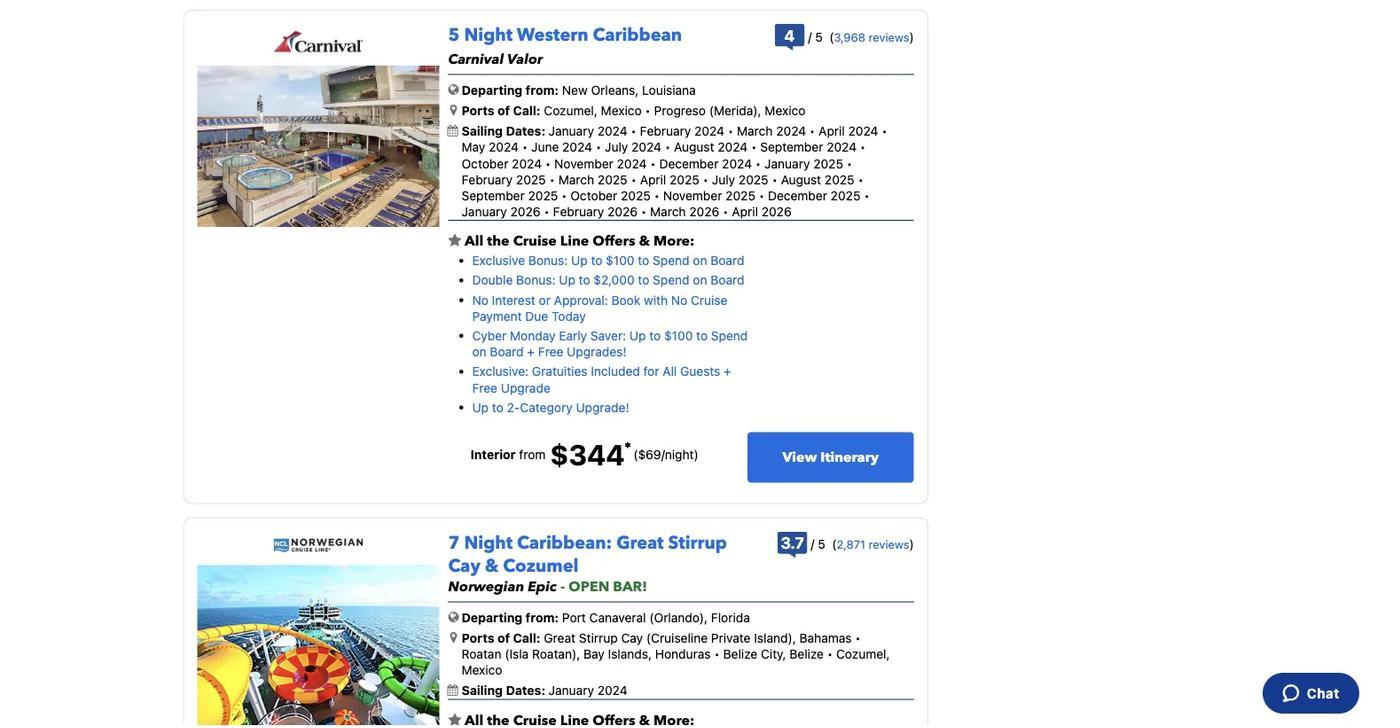 Task type: vqa. For each thing, say whether or not it's contained in the screenshot.
Sailing for 7 Night Caribbean: Great Stirrup Cay & Cozumel
yes



Task type: locate. For each thing, give the bounding box(es) containing it.
october down may
[[462, 156, 509, 171]]

1 2026 from the left
[[510, 204, 541, 219]]

sailing dates: down (isla
[[462, 683, 549, 698]]

1 horizontal spatial november
[[663, 188, 722, 203]]

2 map marker image from the top
[[450, 631, 457, 643]]

louisiana
[[642, 83, 696, 97]]

5 up carnival
[[448, 23, 460, 47]]

0 vertical spatial night
[[464, 23, 513, 47]]

1 horizontal spatial october
[[571, 188, 617, 203]]

double
[[472, 273, 513, 287]]

calendar image up star image
[[447, 685, 458, 696]]

5 inside 5 night western caribbean carnival valor
[[448, 23, 460, 47]]

call: up june
[[513, 103, 541, 118]]

2 ports of call: from the top
[[462, 631, 541, 645]]

1 horizontal spatial cozumel,
[[836, 647, 890, 661]]

september
[[760, 140, 823, 154], [462, 188, 525, 203]]

0 vertical spatial ports
[[462, 103, 495, 118]]

2 belize from the left
[[790, 647, 824, 661]]

0 horizontal spatial &
[[485, 554, 499, 578]]

5 right 3.7 at the bottom of page
[[818, 537, 826, 552]]

march down "(merida),"
[[737, 124, 773, 138]]

all
[[465, 232, 484, 251], [663, 364, 677, 379]]

board
[[711, 253, 745, 268], [711, 273, 745, 287], [490, 344, 524, 359]]

/ inside 3.7 / 5 ( 2,871 reviews )
[[811, 537, 815, 552]]

new
[[562, 83, 588, 97]]

bonus: up or
[[516, 273, 556, 287]]

1 vertical spatial reviews
[[869, 538, 910, 551]]

march up more:
[[650, 204, 686, 219]]

1 vertical spatial december
[[768, 188, 827, 203]]

private
[[711, 631, 751, 645]]

stirrup up (orlando),
[[668, 531, 727, 555]]

2026
[[510, 204, 541, 219], [608, 204, 638, 219], [689, 204, 720, 219], [762, 204, 792, 219]]

1 horizontal spatial mexico
[[601, 103, 642, 118]]

july down "(merida),"
[[712, 172, 735, 187]]

of
[[498, 103, 510, 118], [498, 631, 510, 645]]

1 ) from the top
[[910, 29, 914, 44]]

call: for 5 night western caribbean
[[513, 103, 541, 118]]

0 vertical spatial dates:
[[506, 124, 546, 138]]

cay
[[448, 554, 480, 578], [621, 631, 643, 645]]

2 2026 from the left
[[608, 204, 638, 219]]

ports of call: for 7 night caribbean: great stirrup cay & cozumel
[[462, 631, 541, 645]]

call: for 7 night caribbean: great stirrup cay & cozumel
[[513, 631, 541, 645]]

1 vertical spatial board
[[711, 273, 745, 287]]

0 vertical spatial &
[[639, 232, 650, 251]]

category
[[520, 400, 573, 415]]

mexico inside cozumel, mexico
[[462, 663, 502, 678]]

stirrup up bay
[[579, 631, 618, 645]]

0 vertical spatial departing
[[462, 83, 523, 97]]

0 vertical spatial february
[[640, 124, 691, 138]]

sailing for 5 night western caribbean
[[462, 124, 503, 138]]

september down "(merida),"
[[760, 140, 823, 154]]

sailing down roatan
[[462, 683, 503, 698]]

departing for 7 night caribbean: great stirrup cay & cozumel
[[462, 610, 523, 625]]

1 horizontal spatial april
[[732, 204, 758, 219]]

mexico right "(merida),"
[[765, 103, 806, 118]]

january
[[549, 124, 594, 138], [765, 156, 810, 171], [462, 204, 507, 219], [549, 683, 594, 698]]

cruise
[[513, 232, 557, 251], [691, 293, 728, 307]]

sailing dates: for 5 night western caribbean
[[462, 124, 549, 138]]

0 horizontal spatial $100
[[606, 253, 635, 268]]

/ right 4
[[808, 29, 812, 44]]

november up more:
[[663, 188, 722, 203]]

1 vertical spatial cozumel,
[[836, 647, 890, 661]]

sailing up may
[[462, 124, 503, 138]]

stirrup inside great stirrup cay (cruiseline private island), bahamas • roatan (isla roatan), bay islands, honduras • belize city, belize
[[579, 631, 618, 645]]

belize down bahamas
[[790, 647, 824, 661]]

saver:
[[591, 328, 626, 343]]

mexico down orleans,
[[601, 103, 642, 118]]

august
[[674, 140, 714, 154], [781, 172, 821, 187]]

&
[[639, 232, 650, 251], [485, 554, 499, 578]]

0 horizontal spatial +
[[527, 344, 535, 359]]

june
[[531, 140, 559, 154]]

1 vertical spatial (
[[832, 537, 837, 552]]

on
[[693, 253, 707, 268], [693, 273, 707, 287], [472, 344, 487, 359]]

night inside 5 night western caribbean carnival valor
[[464, 23, 513, 47]]

stirrup
[[668, 531, 727, 555], [579, 631, 618, 645]]

1 vertical spatial calendar image
[[447, 685, 458, 696]]

no right with at the top left of page
[[671, 293, 688, 307]]

of up (isla
[[498, 631, 510, 645]]

1 sailing dates: from the top
[[462, 124, 549, 138]]

( right 4
[[830, 29, 834, 44]]

& left more:
[[639, 232, 650, 251]]

exclusive: gratuities included for all guests + free upgrade link
[[472, 364, 732, 395]]

calendar image for 7 night caribbean: great stirrup cay & cozumel
[[447, 685, 458, 696]]

july
[[605, 140, 628, 154], [712, 172, 735, 187]]

departing down carnival
[[462, 83, 523, 97]]

( right 3.7 at the bottom of page
[[832, 537, 837, 552]]

2 dates: from the top
[[506, 683, 546, 698]]

ports of call: for 5 night western caribbean
[[462, 103, 541, 118]]

1 vertical spatial map marker image
[[450, 631, 457, 643]]

& right 7 on the left bottom
[[485, 554, 499, 578]]

ports of call: up (isla
[[462, 631, 541, 645]]

ports up roatan
[[462, 631, 495, 645]]

2 of from the top
[[498, 631, 510, 645]]

calendar image down globe icon
[[447, 125, 458, 137]]

2 calendar image from the top
[[447, 685, 458, 696]]

1 vertical spatial cruise
[[691, 293, 728, 307]]

)
[[910, 29, 914, 44], [910, 537, 914, 552]]

3,968
[[834, 30, 866, 43]]

1 vertical spatial of
[[498, 631, 510, 645]]

1 sailing from the top
[[462, 124, 503, 138]]

cozumel, inside cozumel, mexico
[[836, 647, 890, 661]]

spend up with at the top left of page
[[653, 273, 690, 287]]

1 night from the top
[[464, 23, 513, 47]]

1 horizontal spatial no
[[671, 293, 688, 307]]

0 vertical spatial call:
[[513, 103, 541, 118]]

0 vertical spatial cay
[[448, 554, 480, 578]]

bar!
[[613, 577, 647, 596]]

1 calendar image from the top
[[447, 125, 458, 137]]

roatan),
[[532, 647, 580, 661]]

5 right 4
[[815, 29, 823, 44]]

2 call: from the top
[[513, 631, 541, 645]]

1 vertical spatial $100
[[664, 328, 693, 343]]

book
[[612, 293, 641, 307]]

up
[[571, 253, 588, 268], [559, 273, 576, 287], [630, 328, 646, 343], [472, 400, 489, 415]]

cay inside great stirrup cay (cruiseline private island), bahamas • roatan (isla roatan), bay islands, honduras • belize city, belize
[[621, 631, 643, 645]]

carnival valor image
[[197, 66, 439, 227]]

calendar image
[[447, 125, 458, 137], [447, 685, 458, 696]]

1 vertical spatial night
[[464, 531, 513, 555]]

1 ports of call: from the top
[[462, 103, 541, 118]]

all inside exclusive bonus: up to $100 to spend on board double bonus: up to $2,000 to spend on board no interest or approval: book with no cruise payment due today cyber monday early saver: up to $100 to spend on board + free upgrades! exclusive: gratuities included for all guests + free upgrade up to 2-category upgrade!
[[663, 364, 677, 379]]

april
[[819, 124, 845, 138], [640, 172, 666, 187], [732, 204, 758, 219]]

(
[[830, 29, 834, 44], [832, 537, 837, 552]]

2 reviews from the top
[[869, 538, 910, 551]]

march down june
[[559, 172, 594, 187]]

0 vertical spatial calendar image
[[447, 125, 458, 137]]

november
[[554, 156, 614, 171], [663, 188, 722, 203]]

night
[[464, 23, 513, 47], [464, 531, 513, 555]]

free down exclusive:
[[472, 380, 498, 395]]

(cruiseline
[[646, 631, 708, 645]]

1 vertical spatial /
[[661, 447, 665, 462]]

great
[[617, 531, 664, 555], [544, 631, 576, 645]]

cozumel, down new
[[544, 103, 598, 118]]

night for valor
[[464, 23, 513, 47]]

dates: down (isla
[[506, 683, 546, 698]]

cruise inside exclusive bonus: up to $100 to spend on board double bonus: up to $2,000 to spend on board no interest or approval: book with no cruise payment due today cyber monday early saver: up to $100 to spend on board + free upgrades! exclusive: gratuities included for all guests + free upgrade up to 2-category upgrade!
[[691, 293, 728, 307]]

spend down more:
[[653, 253, 690, 268]]

2-
[[507, 400, 520, 415]]

1 vertical spatial free
[[472, 380, 498, 395]]

1 vertical spatial great
[[544, 631, 576, 645]]

/ right 3.7 at the bottom of page
[[811, 537, 815, 552]]

cozumel
[[503, 554, 579, 578]]

1 vertical spatial april
[[640, 172, 666, 187]]

no down double
[[472, 293, 489, 307]]

mexico for cozumel, mexico • progreso (merida), mexico
[[601, 103, 642, 118]]

canaveral
[[589, 610, 646, 625]]

1 vertical spatial dates:
[[506, 683, 546, 698]]

1 vertical spatial october
[[571, 188, 617, 203]]

0 horizontal spatial cruise
[[513, 232, 557, 251]]

) right the 3,968
[[910, 29, 914, 44]]

1 vertical spatial sailing dates:
[[462, 683, 549, 698]]

night inside 7 night caribbean: great stirrup cay & cozumel norwegian epic - open bar!
[[464, 531, 513, 555]]

0 vertical spatial ports of call:
[[462, 103, 541, 118]]

february down the cozumel, mexico • progreso (merida), mexico
[[640, 124, 691, 138]]

of for 7 night caribbean: great stirrup cay & cozumel
[[498, 631, 510, 645]]

1 vertical spatial cay
[[621, 631, 643, 645]]

1 horizontal spatial december
[[768, 188, 827, 203]]

line
[[560, 232, 589, 251]]

cay up islands,
[[621, 631, 643, 645]]

reviews inside / 5 ( 3,968 reviews )
[[869, 30, 910, 43]]

2,871 reviews link
[[837, 538, 910, 551]]

+ down monday
[[527, 344, 535, 359]]

ports up may
[[462, 103, 495, 118]]

up left 2-
[[472, 400, 489, 415]]

0 vertical spatial november
[[554, 156, 614, 171]]

reviews right the 3,968
[[869, 30, 910, 43]]

1 vertical spatial sailing
[[462, 683, 503, 698]]

1 vertical spatial from:
[[526, 610, 559, 625]]

2 sailing dates: from the top
[[462, 683, 549, 698]]

exclusive bonus: up to $100 to spend on board link
[[472, 253, 745, 268]]

1 horizontal spatial stirrup
[[668, 531, 727, 555]]

1 vertical spatial ports
[[462, 631, 495, 645]]

1 ports from the top
[[462, 103, 495, 118]]

cay up globe image
[[448, 554, 480, 578]]

globe image
[[448, 83, 459, 95]]

ports of call: up may
[[462, 103, 541, 118]]

1 reviews from the top
[[869, 30, 910, 43]]

ports for 7 night caribbean: great stirrup cay & cozumel
[[462, 631, 495, 645]]

2 night from the top
[[464, 531, 513, 555]]

from: down epic
[[526, 610, 559, 625]]

february up all the cruise line offers & more:
[[553, 204, 604, 219]]

0 vertical spatial sailing
[[462, 124, 503, 138]]

star image
[[448, 234, 462, 248]]

0 vertical spatial all
[[465, 232, 484, 251]]

1 departing from the top
[[462, 83, 523, 97]]

all right for
[[663, 364, 677, 379]]

sailing dates: up may
[[462, 124, 549, 138]]

•
[[645, 103, 651, 118], [631, 124, 637, 138], [728, 124, 734, 138], [810, 124, 815, 138], [882, 124, 888, 138], [522, 140, 528, 154], [596, 140, 602, 154], [665, 140, 671, 154], [751, 140, 757, 154], [860, 140, 866, 154], [545, 156, 551, 171], [650, 156, 656, 171], [756, 156, 761, 171], [847, 156, 853, 171], [549, 172, 555, 187], [631, 172, 637, 187], [703, 172, 709, 187], [772, 172, 778, 187], [858, 172, 864, 187], [561, 188, 567, 203], [654, 188, 660, 203], [759, 188, 765, 203], [864, 188, 870, 203], [544, 204, 550, 219], [641, 204, 647, 219], [723, 204, 729, 219], [855, 631, 861, 645], [714, 647, 720, 661], [824, 647, 836, 661]]

ports for 5 night western caribbean
[[462, 103, 495, 118]]

great up bar!
[[617, 531, 664, 555]]

0 vertical spatial reviews
[[869, 30, 910, 43]]

0 vertical spatial +
[[527, 344, 535, 359]]

november down june
[[554, 156, 614, 171]]

1 map marker image from the top
[[450, 104, 457, 116]]

2025
[[814, 156, 843, 171], [516, 172, 546, 187], [598, 172, 628, 187], [670, 172, 700, 187], [739, 172, 769, 187], [825, 172, 855, 187], [528, 188, 558, 203], [621, 188, 651, 203], [726, 188, 756, 203], [831, 188, 861, 203]]

cozumel, down bahamas
[[836, 647, 890, 661]]

from: left new
[[526, 83, 559, 97]]

dates: for 7 night caribbean: great stirrup cay & cozumel
[[506, 683, 546, 698]]

norwegian
[[448, 577, 524, 596]]

0 horizontal spatial mexico
[[462, 663, 502, 678]]

1 call: from the top
[[513, 103, 541, 118]]

dates: for 5 night western caribbean
[[506, 124, 546, 138]]

norwegian cruise line image
[[273, 538, 364, 553]]

2024
[[598, 124, 628, 138], [695, 124, 725, 138], [776, 124, 806, 138], [848, 124, 878, 138], [489, 140, 519, 154], [562, 140, 593, 154], [632, 140, 662, 154], [718, 140, 748, 154], [827, 140, 857, 154], [512, 156, 542, 171], [617, 156, 647, 171], [722, 156, 752, 171], [598, 683, 628, 698]]

to
[[591, 253, 603, 268], [638, 253, 649, 268], [579, 273, 590, 287], [638, 273, 650, 287], [649, 328, 661, 343], [696, 328, 708, 343], [492, 400, 504, 415]]

1 horizontal spatial september
[[760, 140, 823, 154]]

0 vertical spatial from:
[[526, 83, 559, 97]]

$100 down offers
[[606, 253, 635, 268]]

western
[[517, 23, 589, 47]]

bonus:
[[529, 253, 568, 268], [516, 273, 556, 287]]

0 vertical spatial march
[[737, 124, 773, 138]]

reviews
[[869, 30, 910, 43], [869, 538, 910, 551]]

1 horizontal spatial great
[[617, 531, 664, 555]]

1 horizontal spatial belize
[[790, 647, 824, 661]]

) right the 2,871
[[910, 537, 914, 552]]

exclusive
[[472, 253, 525, 268]]

ports of call:
[[462, 103, 541, 118], [462, 631, 541, 645]]

night right 7 on the left bottom
[[464, 531, 513, 555]]

belize down private
[[723, 647, 758, 661]]

island),
[[754, 631, 796, 645]]

1 vertical spatial )
[[910, 537, 914, 552]]

0 vertical spatial free
[[538, 344, 564, 359]]

1 vertical spatial ports of call:
[[462, 631, 541, 645]]

mexico down roatan
[[462, 663, 502, 678]]

2 sailing from the top
[[462, 683, 503, 698]]

0 vertical spatial cozumel,
[[544, 103, 598, 118]]

0 horizontal spatial cozumel,
[[544, 103, 598, 118]]

september up the
[[462, 188, 525, 203]]

spend up guests
[[711, 328, 748, 343]]

view itinerary link
[[748, 433, 914, 483]]

0 horizontal spatial november
[[554, 156, 614, 171]]

from
[[519, 447, 546, 462]]

july down orleans,
[[605, 140, 628, 154]]

reviews right the 2,871
[[869, 538, 910, 551]]

1 belize from the left
[[723, 647, 758, 661]]

+
[[527, 344, 535, 359], [724, 364, 732, 379]]

1 of from the top
[[498, 103, 510, 118]]

december
[[659, 156, 719, 171], [768, 188, 827, 203]]

2 vertical spatial spend
[[711, 328, 748, 343]]

march
[[737, 124, 773, 138], [559, 172, 594, 187], [650, 204, 686, 219]]

map marker image
[[450, 104, 457, 116], [450, 631, 457, 643]]

($69 / night)
[[634, 447, 699, 462]]

$100 up guests
[[664, 328, 693, 343]]

map marker image for 7 night caribbean: great stirrup cay & cozumel
[[450, 631, 457, 643]]

2 ports from the top
[[462, 631, 495, 645]]

free up "gratuities"
[[538, 344, 564, 359]]

interior
[[471, 447, 516, 462]]

sailing
[[462, 124, 503, 138], [462, 683, 503, 698]]

1 dates: from the top
[[506, 124, 546, 138]]

all right star icon
[[465, 232, 484, 251]]

0 horizontal spatial march
[[559, 172, 594, 187]]

dates:
[[506, 124, 546, 138], [506, 683, 546, 698]]

departing down norwegian
[[462, 610, 523, 625]]

october up all the cruise line offers & more:
[[571, 188, 617, 203]]

0 horizontal spatial free
[[472, 380, 498, 395]]

february down may
[[462, 172, 513, 187]]

view itinerary
[[783, 448, 879, 467]]

0 vertical spatial july
[[605, 140, 628, 154]]

call: up (isla
[[513, 631, 541, 645]]

0 horizontal spatial april
[[640, 172, 666, 187]]

0 horizontal spatial great
[[544, 631, 576, 645]]

0 vertical spatial stirrup
[[668, 531, 727, 555]]

upgrade!
[[576, 400, 629, 415]]

mexico for cozumel, mexico
[[462, 663, 502, 678]]

night up carnival
[[464, 23, 513, 47]]

0 horizontal spatial september
[[462, 188, 525, 203]]

of down valor
[[498, 103, 510, 118]]

roatan
[[462, 647, 502, 661]]

$100
[[606, 253, 635, 268], [664, 328, 693, 343]]

carnival cruise line image
[[273, 30, 364, 53]]

ports
[[462, 103, 495, 118], [462, 631, 495, 645]]

cozumel,
[[544, 103, 598, 118], [836, 647, 890, 661]]

0 horizontal spatial august
[[674, 140, 714, 154]]

1 vertical spatial all
[[663, 364, 677, 379]]

map marker image down globe image
[[450, 631, 457, 643]]

dates: up june
[[506, 124, 546, 138]]

orleans,
[[591, 83, 639, 97]]

2 vertical spatial /
[[811, 537, 815, 552]]

map marker image down globe icon
[[450, 104, 457, 116]]

/ for ($69
[[661, 447, 665, 462]]

/ right asterisk image
[[661, 447, 665, 462]]

+ right guests
[[724, 364, 732, 379]]

0 horizontal spatial belize
[[723, 647, 758, 661]]

from:
[[526, 83, 559, 97], [526, 610, 559, 625]]

cruise right the
[[513, 232, 557, 251]]

bahamas
[[800, 631, 852, 645]]

2 departing from the top
[[462, 610, 523, 625]]

1 vertical spatial call:
[[513, 631, 541, 645]]

cruise right with at the top left of page
[[691, 293, 728, 307]]

2 ) from the top
[[910, 537, 914, 552]]

from: for 5 night western caribbean
[[526, 83, 559, 97]]

2 from: from the top
[[526, 610, 559, 625]]

great up 'roatan),'
[[544, 631, 576, 645]]

1 horizontal spatial march
[[650, 204, 686, 219]]

0 vertical spatial $100
[[606, 253, 635, 268]]

star image
[[448, 713, 462, 726]]

map marker image for 5 night western caribbean
[[450, 104, 457, 116]]

1 from: from the top
[[526, 83, 559, 97]]

1 vertical spatial +
[[724, 364, 732, 379]]

bonus: down line
[[529, 253, 568, 268]]



Task type: describe. For each thing, give the bounding box(es) containing it.
departing for 5 night western caribbean
[[462, 83, 523, 97]]

-
[[560, 577, 565, 596]]

1 horizontal spatial july
[[712, 172, 735, 187]]

3,968 reviews link
[[834, 30, 910, 43]]

1 vertical spatial on
[[693, 273, 707, 287]]

great stirrup cay (cruiseline private island), bahamas • roatan (isla roatan), bay islands, honduras • belize city, belize
[[462, 631, 861, 661]]

january 2024
[[549, 683, 628, 698]]

may
[[462, 140, 485, 154]]

3.7
[[781, 533, 804, 553]]

0 vertical spatial bonus:
[[529, 253, 568, 268]]

florida
[[711, 610, 750, 625]]

1 no from the left
[[472, 293, 489, 307]]

upgrades!
[[567, 344, 627, 359]]

due
[[525, 309, 548, 323]]

1 horizontal spatial $100
[[664, 328, 693, 343]]

2 horizontal spatial mexico
[[765, 103, 806, 118]]

stirrup inside 7 night caribbean: great stirrup cay & cozumel norwegian epic - open bar!
[[668, 531, 727, 555]]

1 vertical spatial bonus:
[[516, 273, 556, 287]]

1 vertical spatial november
[[663, 188, 722, 203]]

0 vertical spatial december
[[659, 156, 719, 171]]

port
[[562, 610, 586, 625]]

great inside 7 night caribbean: great stirrup cay & cozumel norwegian epic - open bar!
[[617, 531, 664, 555]]

sailing dates: for 7 night caribbean: great stirrup cay & cozumel
[[462, 683, 549, 698]]

city,
[[761, 647, 786, 661]]

globe image
[[448, 610, 459, 623]]

0 horizontal spatial all
[[465, 232, 484, 251]]

1 horizontal spatial august
[[781, 172, 821, 187]]

up down all the cruise line offers & more:
[[571, 253, 588, 268]]

0 vertical spatial september
[[760, 140, 823, 154]]

5 night western caribbean carnival valor
[[448, 23, 682, 69]]

great inside great stirrup cay (cruiseline private island), bahamas • roatan (isla roatan), bay islands, honduras • belize city, belize
[[544, 631, 576, 645]]

january 2024 • february 2024 • march 2024 • april 2024 • may 2024 • june 2024 • july 2024 • august 2024 • september 2024 • october 2024 • november 2024 • december 2024 • january 2025 • february 2025 • march 2025 • april 2025 • july 2025 • august 2025 • september 2025 • october 2025 • november 2025 • december 2025 • january 2026 • february 2026 • march 2026 • april 2026
[[462, 124, 888, 219]]

epic
[[528, 577, 557, 596]]

interest
[[492, 293, 536, 307]]

interior from $344
[[471, 438, 625, 471]]

gratuities
[[532, 364, 588, 379]]

included
[[591, 364, 640, 379]]

5 inside 3.7 / 5 ( 2,871 reviews )
[[818, 537, 826, 552]]

no interest or approval: book with no cruise payment due today link
[[472, 293, 728, 323]]

progreso
[[654, 103, 706, 118]]

2 horizontal spatial april
[[819, 124, 845, 138]]

2 vertical spatial board
[[490, 344, 524, 359]]

0 vertical spatial /
[[808, 29, 812, 44]]

reviews inside 3.7 / 5 ( 2,871 reviews )
[[869, 538, 910, 551]]

7 night caribbean: great stirrup cay & cozumel norwegian epic - open bar!
[[448, 531, 727, 596]]

norwegian epic image
[[197, 566, 439, 726]]

early
[[559, 328, 587, 343]]

1 vertical spatial spend
[[653, 273, 690, 287]]

carnival
[[448, 49, 504, 69]]

( inside 3.7 / 5 ( 2,871 reviews )
[[832, 537, 837, 552]]

more:
[[654, 232, 695, 251]]

payment
[[472, 309, 522, 323]]

(merida),
[[709, 103, 762, 118]]

with
[[644, 293, 668, 307]]

(orlando),
[[650, 610, 708, 625]]

all the cruise line offers & more:
[[462, 232, 695, 251]]

approval:
[[554, 293, 608, 307]]

1 horizontal spatial &
[[639, 232, 650, 251]]

the
[[487, 232, 510, 251]]

caribbean:
[[517, 531, 612, 555]]

(isla
[[505, 647, 529, 661]]

itinerary
[[821, 448, 879, 467]]

4
[[785, 26, 795, 45]]

departing from: new orleans, louisiana
[[462, 83, 696, 97]]

exclusive:
[[472, 364, 529, 379]]

valor
[[507, 49, 543, 69]]

3.7 / 5 ( 2,871 reviews )
[[781, 533, 914, 553]]

up up approval:
[[559, 273, 576, 287]]

1 horizontal spatial february
[[553, 204, 604, 219]]

bay
[[584, 647, 605, 661]]

islands,
[[608, 647, 652, 661]]

monday
[[510, 328, 556, 343]]

or
[[539, 293, 551, 307]]

2 horizontal spatial march
[[737, 124, 773, 138]]

/ for 3.7
[[811, 537, 815, 552]]

calendar image for 5 night western caribbean
[[447, 125, 458, 137]]

($69
[[634, 447, 661, 462]]

0 vertical spatial august
[[674, 140, 714, 154]]

2 vertical spatial april
[[732, 204, 758, 219]]

3 2026 from the left
[[689, 204, 720, 219]]

4 2026 from the left
[[762, 204, 792, 219]]

0 vertical spatial board
[[711, 253, 745, 268]]

exclusive bonus: up to $100 to spend on board double bonus: up to $2,000 to spend on board no interest or approval: book with no cruise payment due today cyber monday early saver: up to $100 to spend on board + free upgrades! exclusive: gratuities included for all guests + free upgrade up to 2-category upgrade!
[[472, 253, 748, 415]]

cozumel, for cozumel, mexico
[[836, 647, 890, 661]]

asterisk image
[[625, 441, 631, 448]]

sailing for 7 night caribbean: great stirrup cay & cozumel
[[462, 683, 503, 698]]

2 horizontal spatial february
[[640, 124, 691, 138]]

up to 2-category upgrade! link
[[472, 400, 629, 415]]

) inside 3.7 / 5 ( 2,871 reviews )
[[910, 537, 914, 552]]

honduras
[[655, 647, 711, 661]]

& inside 7 night caribbean: great stirrup cay & cozumel norwegian epic - open bar!
[[485, 554, 499, 578]]

open
[[569, 577, 610, 596]]

7
[[448, 531, 460, 555]]

cay inside 7 night caribbean: great stirrup cay & cozumel norwegian epic - open bar!
[[448, 554, 480, 578]]

0 horizontal spatial february
[[462, 172, 513, 187]]

0 vertical spatial on
[[693, 253, 707, 268]]

2 vertical spatial on
[[472, 344, 487, 359]]

$344
[[550, 438, 625, 471]]

offers
[[593, 232, 635, 251]]

caribbean
[[593, 23, 682, 47]]

view
[[783, 448, 817, 467]]

for
[[644, 364, 659, 379]]

up right saver:
[[630, 328, 646, 343]]

departing from: port canaveral (orlando), florida
[[462, 610, 750, 625]]

1 horizontal spatial +
[[724, 364, 732, 379]]

2 no from the left
[[671, 293, 688, 307]]

night for cay
[[464, 531, 513, 555]]

cyber
[[472, 328, 507, 343]]

1 vertical spatial september
[[462, 188, 525, 203]]

2 vertical spatial march
[[650, 204, 686, 219]]

1 vertical spatial march
[[559, 172, 594, 187]]

of for 5 night western caribbean
[[498, 103, 510, 118]]

double bonus: up to $2,000 to spend on board link
[[472, 273, 745, 287]]

2,871
[[837, 538, 866, 551]]

cozumel, for cozumel, mexico • progreso (merida), mexico
[[544, 103, 598, 118]]

guests
[[680, 364, 720, 379]]

cyber monday early saver: up to $100 to spend on board + free upgrades! link
[[472, 328, 748, 359]]

night)
[[665, 447, 699, 462]]

0 vertical spatial spend
[[653, 253, 690, 268]]

cozumel, mexico
[[462, 647, 890, 678]]

0 vertical spatial (
[[830, 29, 834, 44]]

today
[[552, 309, 586, 323]]

0 vertical spatial october
[[462, 156, 509, 171]]

upgrade
[[501, 380, 551, 395]]

from: for 7 night caribbean: great stirrup cay & cozumel
[[526, 610, 559, 625]]

cozumel, mexico • progreso (merida), mexico
[[544, 103, 806, 118]]

/ 5 ( 3,968 reviews )
[[808, 29, 914, 44]]

$2,000
[[594, 273, 635, 287]]



